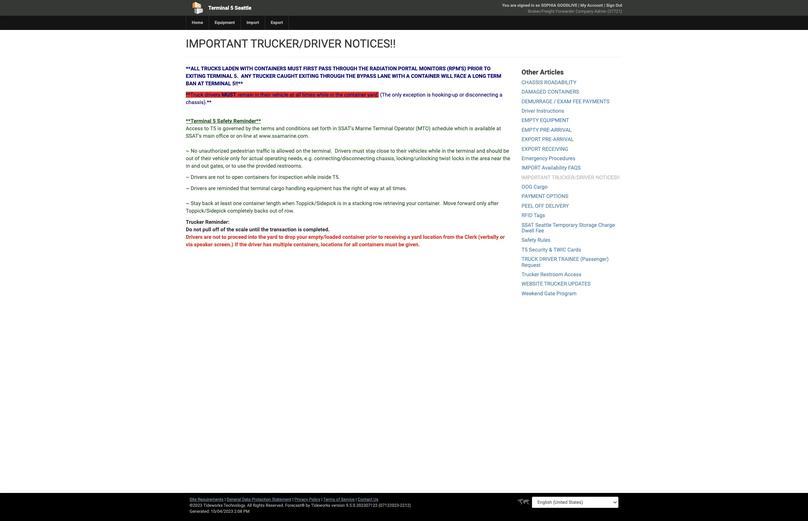 Task type: describe. For each thing, give the bounding box(es) containing it.
charge
[[599, 222, 615, 228]]

oog
[[522, 184, 533, 190]]

to left the use
[[232, 163, 236, 169]]

1 a from the left
[[407, 73, 410, 79]]

export link
[[265, 16, 289, 30]]

0 vertical spatial vehicle
[[272, 92, 289, 98]]

times
[[302, 92, 316, 98]]

in up twist
[[442, 148, 446, 154]]

account
[[588, 3, 603, 8]]

ban
[[186, 81, 197, 87]]

0 vertical spatial notices!!
[[345, 37, 396, 50]]

1 vertical spatial pre-
[[543, 137, 554, 143]]

in right remain
[[255, 92, 259, 98]]

www.ssamarine.com .
[[259, 133, 310, 139]]

inspection
[[279, 174, 303, 180]]

twist
[[440, 156, 451, 162]]

0 horizontal spatial out
[[186, 156, 194, 162]]

**terminal
[[186, 118, 212, 124]]

the down **all trucks laden with containers must first pass through the radiation portal monitors (rpm's) prior to exiting terminal 5.  any trucker caught exiting through the bypass lane with a container will face a long term ban at terminal 5!!**
[[336, 92, 343, 98]]

1 vertical spatial through
[[320, 73, 345, 79]]

terms
[[324, 498, 335, 503]]

1 vertical spatial their
[[397, 148, 407, 154]]

0 vertical spatial toppick/sidepick
[[296, 201, 336, 207]]

truck driver trainee (passenger) request link
[[522, 257, 609, 268]]

faqs
[[569, 165, 581, 171]]

drivers inside the ~ no unauthorized pedestrian traffic is allowed on the terminal.  drivers must stay close to their vehicles while in the terminal and should be out of their vehicle only for actual operating needs, e.g. connecting/disconnecting chassis, locking/unlocking twist locks in the area near the in and out gates, or to use the provided restrooms.
[[335, 148, 351, 154]]

peel
[[522, 203, 534, 209]]

as
[[536, 3, 540, 8]]

safety rules link
[[522, 238, 551, 244]]

0 vertical spatial through
[[333, 66, 358, 72]]

location
[[423, 234, 442, 240]]

in down **all trucks laden with containers must first pass through the radiation portal monitors (rpm's) prior to exiting terminal 5.  any trucker caught exiting through the bypass lane with a container will face a long term ban at terminal 5!!**
[[330, 92, 335, 98]]

at left the times on the left top of the page
[[290, 92, 295, 98]]

to right prior
[[379, 234, 383, 240]]

marine
[[356, 126, 372, 132]]

containers inside other articles chassis roadability damaged containers demurrage / exam fee payments driver instructions empty equipment empty pre-arrival export pre-arrival export receiving emergency procedures import availability faqs important trucker/driver notices!! oog cargo payment options peel off delivery rfid tags ssat seattle temporary storage charge dwell fee safety rules t5 security & twic cards truck driver trainee (passenger) request trucker restroom access website trucker updates weekend gate program
[[548, 89, 580, 95]]

data
[[242, 498, 251, 503]]

terminal inside **terminal 5 safety reminder** access to t5 is governed by the terms and conditions set forth in ssat's marine terminal operator (mto) schedule which is available at ssat's main office or on-line at
[[373, 126, 393, 132]]

your inside trucker reminder: do not pull off of the scale until the transaction is completed. drivers are not to proceed into the yard to drop your empty/loaded container prior to receiving a yard location from the clerk (verbally or via speaker screen.) if the driver has multiple containers, locations for all containers must be given.
[[297, 234, 307, 240]]

containers inside trucker reminder: do not pull off of the scale until the transaction is completed. drivers are not to proceed into the yard to drop your empty/loaded container prior to receiving a yard location from the clerk (verbally or via speaker screen.) if the driver has multiple containers, locations for all containers must be given.
[[359, 242, 384, 248]]

www.ssamarine.com link
[[259, 133, 308, 139]]

articles
[[541, 68, 564, 76]]

driver
[[248, 242, 262, 248]]

row
[[374, 201, 382, 207]]

0 vertical spatial container
[[344, 92, 366, 98]]

| left my
[[579, 3, 580, 8]]

general data protection statement link
[[227, 498, 292, 503]]

locking/unlocking
[[397, 156, 438, 162]]

or inside trucker reminder: do not pull off of the scale until the transaction is completed. drivers are not to proceed into the yard to drop your empty/loaded container prior to receiving a yard location from the clerk (verbally or via speaker screen.) if the driver has multiple containers, locations for all containers must be given.
[[500, 234, 505, 240]]

2 a from the left
[[468, 73, 472, 79]]

trucker/driver inside other articles chassis roadability damaged containers demurrage / exam fee payments driver instructions empty equipment empty pre-arrival export pre-arrival export receiving emergency procedures import availability faqs important trucker/driver notices!! oog cargo payment options peel off delivery rfid tags ssat seattle temporary storage charge dwell fee safety rules t5 security & twic cards truck driver trainee (passenger) request trucker restroom access website trucker updates weekend gate program
[[552, 175, 595, 181]]

1 exiting from the left
[[186, 73, 206, 79]]

is up the office
[[218, 126, 222, 132]]

the inside **terminal 5 safety reminder** access to t5 is governed by the terms and conditions set forth in ssat's marine terminal operator (mto) schedule which is available at ssat's main office or on-line at
[[253, 126, 260, 132]]

trucker inside **all trucks laden with containers must first pass through the radiation portal monitors (rpm's) prior to exiting terminal 5.  any trucker caught exiting through the bypass lane with a container will face a long term ban at terminal 5!!**
[[253, 73, 276, 79]]

lane
[[378, 73, 391, 79]]

| left the sign
[[605, 3, 606, 8]]

1 vertical spatial arrival
[[554, 137, 574, 143]]

tags
[[534, 213, 546, 219]]

sign out link
[[607, 3, 623, 8]]

at right line
[[253, 133, 258, 139]]

important inside other articles chassis roadability damaged containers demurrage / exam fee payments driver instructions empty equipment empty pre-arrival export pre-arrival export receiving emergency procedures import availability faqs important trucker/driver notices!! oog cargo payment options peel off delivery rfid tags ssat seattle temporary storage charge dwell fee safety rules t5 security & twic cards truck driver trainee (passenger) request trucker restroom access website trucker updates weekend gate program
[[522, 175, 551, 181]]

0 horizontal spatial ssat's
[[186, 133, 202, 139]]

contact
[[358, 498, 373, 503]]

import availability faqs link
[[522, 165, 581, 171]]

container
[[411, 73, 440, 79]]

forwarder
[[556, 9, 575, 14]]

weekend gate program link
[[522, 291, 577, 297]]

be inside the ~ no unauthorized pedestrian traffic is allowed on the terminal.  drivers must stay close to their vehicles while in the terminal and should be out of their vehicle only for actual operating needs, e.g. connecting/disconnecting chassis, locking/unlocking twist locks in the area near the in and out gates, or to use the provided restrooms.
[[504, 148, 510, 154]]

area
[[480, 156, 490, 162]]

~ for ~ drivers are not to open containers for inspection while inside t5.
[[186, 174, 190, 180]]

driver
[[540, 257, 557, 263]]

trucker inside other articles chassis roadability damaged containers demurrage / exam fee payments driver instructions empty equipment empty pre-arrival export pre-arrival export receiving emergency procedures import availability faqs important trucker/driver notices!! oog cargo payment options peel off delivery rfid tags ssat seattle temporary storage charge dwell fee safety rules t5 security & twic cards truck driver trainee (passenger) request trucker restroom access website trucker updates weekend gate program
[[522, 272, 540, 278]]

delivery
[[546, 203, 569, 209]]

not for pull
[[194, 227, 201, 233]]

**truck
[[186, 92, 204, 98]]

a inside (the only exception is hooking-up or disconnecting a chassis).**
[[500, 92, 503, 98]]

1 horizontal spatial out
[[201, 163, 209, 169]]

main
[[203, 133, 215, 139]]

seattle inside terminal 5 seattle link
[[235, 5, 252, 11]]

~ for ~ stay back at least one container length when toppick/sidepick is in a stacking row retrieving your container.  move forward only after toppick/sidepick completely backs out of row.
[[186, 201, 190, 207]]

only inside ~ stay back at least one container length when toppick/sidepick is in a stacking row retrieving your container.  move forward only after toppick/sidepick completely backs out of row.
[[477, 201, 487, 207]]

access inside **terminal 5 safety reminder** access to t5 is governed by the terms and conditions set forth in ssat's marine terminal operator (mto) schedule which is available at ssat's main office or on-line at
[[186, 126, 203, 132]]

the right until
[[261, 227, 269, 233]]

us
[[374, 498, 379, 503]]

1 horizontal spatial their
[[261, 92, 271, 98]]

close
[[377, 148, 389, 154]]

| up tideworks
[[322, 498, 323, 503]]

is inside trucker reminder: do not pull off of the scale until the transaction is completed. drivers are not to proceed into the yard to drop your empty/loaded container prior to receiving a yard location from the clerk (verbally or via speaker screen.) if the driver has multiple containers, locations for all containers must be given.
[[298, 227, 302, 233]]

2 exiting from the left
[[299, 73, 319, 79]]

my account link
[[581, 3, 603, 8]]

the down actual
[[247, 163, 255, 169]]

vehicle inside the ~ no unauthorized pedestrian traffic is allowed on the terminal.  drivers must stay close to their vehicles while in the terminal and should be out of their vehicle only for actual operating needs, e.g. connecting/disconnecting chassis, locking/unlocking twist locks in the area near the in and out gates, or to use the provided restrooms.
[[213, 156, 229, 162]]

trucks
[[201, 66, 221, 72]]

home link
[[186, 16, 209, 30]]

drop
[[285, 234, 296, 240]]

off
[[213, 227, 219, 233]]

exam
[[558, 98, 572, 104]]

set
[[312, 126, 319, 132]]

0 vertical spatial while
[[317, 92, 329, 98]]

policy
[[309, 498, 321, 503]]

demurrage
[[522, 98, 553, 104]]

by inside site requirements | general data protection statement | privacy policy | terms of service | contact us ©2023 tideworks technology. all rights reserved. forecast® by tideworks version 9.5.0.202307122 (07122023-2212) generated: 10/04/2023 2:08 pm
[[306, 504, 310, 509]]

of left way
[[364, 186, 368, 192]]

must inside trucker reminder: do not pull off of the scale until the transaction is completed. drivers are not to proceed into the yard to drop your empty/loaded container prior to receiving a yard location from the clerk (verbally or via speaker screen.) if the driver has multiple containers, locations for all containers must be given.
[[386, 242, 398, 248]]

in right locks on the right of page
[[466, 156, 470, 162]]

0 horizontal spatial and
[[191, 163, 200, 169]]

are inside you are signed in as sophia goodlive | my account | sign out broker/freight forwarder company admin (57721)
[[511, 3, 517, 8]]

other articles chassis roadability damaged containers demurrage / exam fee payments driver instructions empty equipment empty pre-arrival export pre-arrival export receiving emergency procedures import availability faqs important trucker/driver notices!! oog cargo payment options peel off delivery rfid tags ssat seattle temporary storage charge dwell fee safety rules t5 security & twic cards truck driver trainee (passenger) request trucker restroom access website trucker updates weekend gate program
[[522, 68, 620, 297]]

in left gates,
[[186, 163, 190, 169]]

0 horizontal spatial trucker/driver
[[251, 37, 342, 50]]

is inside ~ stay back at least one container length when toppick/sidepick is in a stacking row retrieving your container.  move forward only after toppick/sidepick completely backs out of row.
[[338, 201, 342, 207]]

instructions
[[537, 108, 565, 114]]

when
[[282, 201, 295, 207]]

in inside ~ stay back at least one container length when toppick/sidepick is in a stacking row retrieving your container.  move forward only after toppick/sidepick completely backs out of row.
[[343, 201, 347, 207]]

2 vertical spatial their
[[201, 156, 211, 162]]

the up twist
[[448, 148, 455, 154]]

0 vertical spatial arrival
[[552, 127, 572, 133]]

chassis).**
[[186, 99, 212, 105]]

1 vertical spatial terminal
[[205, 81, 231, 87]]

length
[[266, 201, 281, 207]]

0 vertical spatial containers
[[245, 174, 269, 180]]

at inside ~ stay back at least one container length when toppick/sidepick is in a stacking row retrieving your container.  move forward only after toppick/sidepick completely backs out of row.
[[215, 201, 219, 207]]

restrooms.
[[278, 163, 303, 169]]

out inside ~ stay back at least one container length when toppick/sidepick is in a stacking row retrieving your container.  move forward only after toppick/sidepick completely backs out of row.
[[270, 208, 277, 214]]

the left right
[[343, 186, 350, 192]]

on
[[296, 148, 302, 154]]

at right available
[[497, 126, 501, 132]]

0 vertical spatial pre-
[[541, 127, 552, 133]]

2 vertical spatial not
[[213, 234, 221, 240]]

and inside **terminal 5 safety reminder** access to t5 is governed by the terms and conditions set forth in ssat's marine terminal operator (mto) schedule which is available at ssat's main office or on-line at
[[276, 126, 285, 132]]

(07122023-
[[379, 504, 400, 509]]

site
[[190, 498, 197, 503]]

access inside other articles chassis roadability damaged containers demurrage / exam fee payments driver instructions empty equipment empty pre-arrival export pre-arrival export receiving emergency procedures import availability faqs important trucker/driver notices!! oog cargo payment options peel off delivery rfid tags ssat seattle temporary storage charge dwell fee safety rules t5 security & twic cards truck driver trainee (passenger) request trucker restroom access website trucker updates weekend gate program
[[565, 272, 582, 278]]

my
[[581, 3, 587, 8]]

emergency
[[522, 156, 548, 162]]

exception
[[403, 92, 426, 98]]

the right from at the top right of the page
[[456, 234, 464, 240]]

t5 inside **terminal 5 safety reminder** access to t5 is governed by the terms and conditions set forth in ssat's marine terminal operator (mto) schedule which is available at ssat's main office or on-line at
[[210, 126, 216, 132]]

or inside the ~ no unauthorized pedestrian traffic is allowed on the terminal.  drivers must stay close to their vehicles while in the terminal and should be out of their vehicle only for actual operating needs, e.g. connecting/disconnecting chassis, locking/unlocking twist locks in the area near the in and out gates, or to use the provided restrooms.
[[226, 163, 230, 169]]

~ for ~ no unauthorized pedestrian traffic is allowed on the terminal.  drivers must stay close to their vehicles while in the terminal and should be out of their vehicle only for actual operating needs, e.g. connecting/disconnecting chassis, locking/unlocking twist locks in the area near the in and out gates, or to use the provided restrooms.
[[186, 148, 190, 154]]

off
[[535, 203, 545, 209]]

import
[[247, 20, 259, 25]]

no
[[191, 148, 198, 154]]

to right close
[[391, 148, 395, 154]]

dwell
[[522, 228, 535, 234]]

availability
[[542, 165, 567, 171]]

are up back
[[208, 186, 216, 192]]

**terminal 5 safety reminder** access to t5 is governed by the terms and conditions set forth in ssat's marine terminal operator (mto) schedule which is available at ssat's main office or on-line at
[[186, 118, 501, 139]]

1 vertical spatial with
[[392, 73, 405, 79]]

stay
[[366, 148, 376, 154]]

0 horizontal spatial while
[[304, 174, 316, 180]]

by inside **terminal 5 safety reminder** access to t5 is governed by the terms and conditions set forth in ssat's marine terminal operator (mto) schedule which is available at ssat's main office or on-line at
[[246, 126, 251, 132]]

backs
[[255, 208, 268, 214]]

all inside trucker reminder: do not pull off of the scale until the transaction is completed. drivers are not to proceed into the yard to drop your empty/loaded container prior to receiving a yard location from the clerk (verbally or via speaker screen.) if the driver has multiple containers, locations for all containers must be given.
[[352, 242, 358, 248]]

driver instructions link
[[522, 108, 565, 114]]

payment options link
[[522, 194, 569, 200]]

scale
[[236, 227, 248, 233]]

contact us link
[[358, 498, 379, 503]]

0 vertical spatial terminal
[[207, 73, 233, 79]]

5 for **terminal
[[213, 118, 216, 124]]

is inside (the only exception is hooking-up or disconnecting a chassis).**
[[427, 92, 431, 98]]

terminal inside the ~ no unauthorized pedestrian traffic is allowed on the terminal.  drivers must stay close to their vehicles while in the terminal and should be out of their vehicle only for actual operating needs, e.g. connecting/disconnecting chassis, locking/unlocking twist locks in the area near the in and out gates, or to use the provided restrooms.
[[456, 148, 475, 154]]

0 horizontal spatial with
[[240, 66, 253, 72]]

receiving
[[385, 234, 406, 240]]

move
[[444, 201, 456, 207]]

pedestrian
[[231, 148, 255, 154]]

**all
[[186, 66, 200, 72]]

0 vertical spatial important
[[186, 37, 248, 50]]

(the only exception is hooking-up or disconnecting a chassis).**
[[186, 92, 503, 105]]

is inside the ~ no unauthorized pedestrian traffic is allowed on the terminal.  drivers must stay close to their vehicles while in the terminal and should be out of their vehicle only for actual operating needs, e.g. connecting/disconnecting chassis, locking/unlocking twist locks in the area near the in and out gates, or to use the provided restrooms.
[[271, 148, 275, 154]]

near
[[492, 156, 502, 162]]

to up screen.)
[[222, 234, 227, 240]]

safety inside **terminal 5 safety reminder** access to t5 is governed by the terms and conditions set forth in ssat's marine terminal operator (mto) schedule which is available at ssat's main office or on-line at
[[217, 118, 232, 124]]

pm
[[243, 510, 250, 515]]

completely
[[228, 208, 253, 214]]

2 yard from the left
[[412, 234, 422, 240]]

in inside **terminal 5 safety reminder** access to t5 is governed by the terms and conditions set forth in ssat's marine terminal operator (mto) schedule which is available at ssat's main office or on-line at
[[333, 126, 337, 132]]

trucker inside other articles chassis roadability damaged containers demurrage / exam fee payments driver instructions empty equipment empty pre-arrival export pre-arrival export receiving emergency procedures import availability faqs important trucker/driver notices!! oog cargo payment options peel off delivery rfid tags ssat seattle temporary storage charge dwell fee safety rules t5 security & twic cards truck driver trainee (passenger) request trucker restroom access website trucker updates weekend gate program
[[545, 281, 567, 287]]

0 horizontal spatial toppick/sidepick
[[186, 208, 226, 214]]

at right way
[[380, 186, 385, 192]]

chassis roadability link
[[522, 79, 577, 85]]

version
[[332, 504, 345, 509]]

allowed
[[277, 148, 295, 154]]

1 empty from the top
[[522, 117, 539, 123]]

the right if
[[240, 242, 247, 248]]

company
[[576, 9, 594, 14]]



Task type: locate. For each thing, give the bounding box(es) containing it.
2 ~ from the top
[[186, 174, 190, 180]]

completed.
[[303, 227, 330, 233]]

terminal
[[207, 73, 233, 79], [205, 81, 231, 87]]

2 horizontal spatial all
[[386, 186, 392, 192]]

~ for ~ drivers are reminded that terminal cargo handling equipment has the right of way at all times.
[[186, 186, 190, 192]]

1 horizontal spatial be
[[504, 148, 510, 154]]

1 horizontal spatial must
[[386, 242, 398, 248]]

1 horizontal spatial access
[[565, 272, 582, 278]]

~ inside the ~ no unauthorized pedestrian traffic is allowed on the terminal.  drivers must stay close to their vehicles while in the terminal and should be out of their vehicle only for actual operating needs, e.g. connecting/disconnecting chassis, locking/unlocking twist locks in the area near the in and out gates, or to use the provided restrooms.
[[186, 148, 190, 154]]

2:08
[[234, 510, 242, 515]]

1 vertical spatial trucker
[[545, 281, 567, 287]]

~
[[186, 148, 190, 154], [186, 174, 190, 180], [186, 186, 190, 192], [186, 201, 190, 207]]

rules
[[538, 238, 551, 244]]

a right "face"
[[468, 73, 472, 79]]

| up the 9.5.0.202307122
[[356, 498, 357, 503]]

for down pedestrian
[[241, 156, 248, 162]]

any
[[241, 73, 252, 79]]

0 horizontal spatial t5
[[210, 126, 216, 132]]

www.ssamarine.com
[[259, 133, 308, 139]]

2 horizontal spatial their
[[397, 148, 407, 154]]

exiting down first
[[299, 73, 319, 79]]

1 horizontal spatial trucker
[[545, 281, 567, 287]]

1 vertical spatial toppick/sidepick
[[186, 208, 226, 214]]

portal
[[398, 66, 418, 72]]

2 horizontal spatial while
[[429, 148, 441, 154]]

t5 security & twic cards link
[[522, 247, 582, 253]]

0 vertical spatial all
[[296, 92, 301, 98]]

1 horizontal spatial containers
[[359, 242, 384, 248]]

the
[[336, 92, 343, 98], [253, 126, 260, 132], [303, 148, 311, 154], [448, 148, 455, 154], [471, 156, 479, 162], [503, 156, 511, 162], [247, 163, 255, 169], [343, 186, 350, 192], [227, 227, 234, 233], [261, 227, 269, 233], [259, 234, 266, 240], [456, 234, 464, 240], [240, 242, 247, 248]]

terminal down ~ drivers are not to open containers for inspection while inside t5.
[[251, 186, 270, 192]]

1 horizontal spatial a
[[468, 73, 472, 79]]

1 horizontal spatial has
[[333, 186, 342, 192]]

stay
[[191, 201, 201, 207]]

receiving
[[543, 146, 569, 152]]

the up proceed
[[227, 227, 234, 233]]

1 horizontal spatial your
[[407, 201, 417, 207]]

4 ~ from the top
[[186, 201, 190, 207]]

to up multiple
[[279, 234, 284, 240]]

0 horizontal spatial safety
[[217, 118, 232, 124]]

the up e.g.
[[303, 148, 311, 154]]

be
[[504, 148, 510, 154], [399, 242, 405, 248]]

not for to
[[217, 174, 225, 180]]

important trucker/driver notices!!
[[186, 37, 396, 50]]

1 vertical spatial and
[[477, 148, 485, 154]]

operating
[[265, 156, 287, 162]]

1 vertical spatial trucker
[[522, 272, 540, 278]]

0 vertical spatial with
[[240, 66, 253, 72]]

0 vertical spatial for
[[241, 156, 248, 162]]

0 horizontal spatial vehicle
[[213, 156, 229, 162]]

and down no
[[191, 163, 200, 169]]

prior
[[366, 234, 377, 240]]

t5 up truck
[[522, 247, 528, 253]]

terminal up locks on the right of page
[[456, 148, 475, 154]]

1 ~ from the top
[[186, 148, 190, 154]]

(verbally
[[479, 234, 499, 240]]

chassis,
[[377, 156, 395, 162]]

trucker inside trucker reminder: do not pull off of the scale until the transaction is completed. drivers are not to proceed into the yard to drop your empty/loaded container prior to receiving a yard location from the clerk (verbally or via speaker screen.) if the driver has multiple containers, locations for all containers must be given.
[[186, 219, 204, 225]]

1 horizontal spatial must
[[288, 66, 302, 72]]

| up forecast®
[[293, 498, 294, 503]]

1 vertical spatial a
[[348, 201, 351, 207]]

~ inside ~ stay back at least one container length when toppick/sidepick is in a stacking row retrieving your container.  move forward only after toppick/sidepick completely backs out of row.
[[186, 201, 190, 207]]

containers inside **all trucks laden with containers must first pass through the radiation portal monitors (rpm's) prior to exiting terminal 5.  any trucker caught exiting through the bypass lane with a container will face a long term ban at terminal 5!!**
[[255, 66, 286, 72]]

0 vertical spatial terminal
[[208, 5, 229, 11]]

1 vertical spatial all
[[386, 186, 392, 192]]

all right the locations
[[352, 242, 358, 248]]

0 vertical spatial and
[[276, 126, 285, 132]]

hooking-
[[433, 92, 453, 98]]

terminal up drivers
[[205, 81, 231, 87]]

1 vertical spatial the
[[346, 73, 356, 79]]

1 horizontal spatial trucker
[[522, 272, 540, 278]]

empty down empty equipment link
[[522, 127, 539, 133]]

container inside ~ stay back at least one container length when toppick/sidepick is in a stacking row retrieving your container.  move forward only after toppick/sidepick completely backs out of row.
[[243, 201, 265, 207]]

least
[[221, 201, 232, 207]]

their left vehicles
[[397, 148, 407, 154]]

2 vertical spatial while
[[304, 174, 316, 180]]

has
[[333, 186, 342, 192], [263, 242, 272, 248]]

containers up exam
[[548, 89, 580, 95]]

equipment
[[215, 20, 235, 25]]

trucker restroom access link
[[522, 272, 582, 278]]

0 horizontal spatial seattle
[[235, 5, 252, 11]]

reminder**
[[234, 118, 261, 124]]

in left 'stacking'
[[343, 201, 347, 207]]

trucker down restroom
[[545, 281, 567, 287]]

office
[[216, 133, 229, 139]]

clerk
[[465, 234, 477, 240]]

a right disconnecting
[[500, 92, 503, 98]]

is
[[427, 92, 431, 98], [218, 126, 222, 132], [470, 126, 474, 132], [271, 148, 275, 154], [338, 201, 342, 207], [298, 227, 302, 233]]

only inside the ~ no unauthorized pedestrian traffic is allowed on the terminal.  drivers must stay close to their vehicles while in the terminal and should be out of their vehicle only for actual operating needs, e.g. connecting/disconnecting chassis, locking/unlocking twist locks in the area near the in and out gates, or to use the provided restrooms.
[[230, 156, 240, 162]]

0 vertical spatial has
[[333, 186, 342, 192]]

0 vertical spatial t5
[[210, 126, 216, 132]]

0 vertical spatial trucker
[[186, 219, 204, 225]]

with down the portal
[[392, 73, 405, 79]]

1 vertical spatial safety
[[522, 238, 537, 244]]

0 vertical spatial terminal
[[456, 148, 475, 154]]

0 horizontal spatial access
[[186, 126, 203, 132]]

1 horizontal spatial seattle
[[536, 222, 552, 228]]

your inside ~ stay back at least one container length when toppick/sidepick is in a stacking row retrieving your container.  move forward only after toppick/sidepick completely backs out of row.
[[407, 201, 417, 207]]

generated:
[[190, 510, 210, 515]]

in inside you are signed in as sophia goodlive | my account | sign out broker/freight forwarder company admin (57721)
[[532, 3, 535, 8]]

governed
[[223, 126, 245, 132]]

0 vertical spatial access
[[186, 126, 203, 132]]

drivers inside trucker reminder: do not pull off of the scale until the transaction is completed. drivers are not to proceed into the yard to drop your empty/loaded container prior to receiving a yard location from the clerk (verbally or via speaker screen.) if the driver has multiple containers, locations for all containers must be given.
[[186, 234, 203, 240]]

prior
[[468, 66, 483, 72]]

payment
[[522, 194, 546, 200]]

has right driver
[[263, 242, 272, 248]]

©2023 tideworks
[[190, 504, 223, 509]]

5 for terminal
[[231, 5, 234, 11]]

1 vertical spatial while
[[429, 148, 441, 154]]

0 horizontal spatial the
[[346, 73, 356, 79]]

if
[[235, 242, 238, 248]]

0 vertical spatial ssat's
[[338, 126, 354, 132]]

roadability
[[545, 79, 577, 85]]

signed
[[518, 3, 530, 8]]

container left prior
[[343, 234, 365, 240]]

locations
[[321, 242, 343, 248]]

peel off delivery link
[[522, 203, 569, 209]]

given.
[[406, 242, 420, 248]]

1 horizontal spatial containers
[[548, 89, 580, 95]]

1 horizontal spatial ssat's
[[338, 126, 354, 132]]

1 vertical spatial vehicle
[[213, 156, 229, 162]]

program
[[557, 291, 577, 297]]

speaker
[[194, 242, 213, 248]]

reminder:
[[205, 219, 230, 225]]

has inside trucker reminder: do not pull off of the scale until the transaction is completed. drivers are not to proceed into the yard to drop your empty/loaded container prior to receiving a yard location from the clerk (verbally or via speaker screen.) if the driver has multiple containers, locations for all containers must be given.
[[263, 242, 272, 248]]

for right the locations
[[344, 242, 351, 248]]

1 horizontal spatial all
[[352, 242, 358, 248]]

while inside the ~ no unauthorized pedestrian traffic is allowed on the terminal.  drivers must stay close to their vehicles while in the terminal and should be out of their vehicle only for actual operating needs, e.g. connecting/disconnecting chassis, locking/unlocking twist locks in the area near the in and out gates, or to use the provided restrooms.
[[429, 148, 441, 154]]

for inside the ~ no unauthorized pedestrian traffic is allowed on the terminal.  drivers must stay close to their vehicles while in the terminal and should be out of their vehicle only for actual operating needs, e.g. connecting/disconnecting chassis, locking/unlocking twist locks in the area near the in and out gates, or to use the provided restrooms.
[[241, 156, 248, 162]]

0 horizontal spatial important
[[186, 37, 248, 50]]

2 vertical spatial only
[[477, 201, 487, 207]]

the left area
[[471, 156, 479, 162]]

2 horizontal spatial only
[[477, 201, 487, 207]]

all left times.
[[386, 186, 392, 192]]

bypass
[[357, 73, 377, 79]]

actual
[[249, 156, 263, 162]]

container inside trucker reminder: do not pull off of the scale until the transaction is completed. drivers are not to proceed into the yard to drop your empty/loaded container prior to receiving a yard location from the clerk (verbally or via speaker screen.) if the driver has multiple containers, locations for all containers must be given.
[[343, 234, 365, 240]]

tideworks
[[311, 504, 331, 509]]

a inside ~ stay back at least one container length when toppick/sidepick is in a stacking row retrieving your container.  move forward only after toppick/sidepick completely backs out of row.
[[348, 201, 351, 207]]

to left open
[[226, 174, 231, 180]]

be inside trucker reminder: do not pull off of the scale until the transaction is completed. drivers are not to proceed into the yard to drop your empty/loaded container prior to receiving a yard location from the clerk (verbally or via speaker screen.) if the driver has multiple containers, locations for all containers must be given.
[[399, 242, 405, 248]]

website
[[522, 281, 544, 287]]

2 vertical spatial out
[[270, 208, 277, 214]]

pre- down empty pre-arrival link at right
[[543, 137, 554, 143]]

the right near
[[503, 156, 511, 162]]

by down privacy policy link
[[306, 504, 310, 509]]

that
[[240, 186, 250, 192]]

terminal right marine
[[373, 126, 393, 132]]

truck
[[522, 257, 539, 263]]

out left gates,
[[201, 163, 209, 169]]

row.
[[285, 208, 294, 214]]

1 vertical spatial seattle
[[536, 222, 552, 228]]

0 vertical spatial be
[[504, 148, 510, 154]]

trucker up do
[[186, 219, 204, 225]]

1 vertical spatial containers
[[548, 89, 580, 95]]

out down no
[[186, 156, 194, 162]]

5 inside **terminal 5 safety reminder** access to t5 is governed by the terms and conditions set forth in ssat's marine terminal operator (mto) schedule which is available at ssat's main office or on-line at
[[213, 118, 216, 124]]

0 horizontal spatial terminal
[[208, 5, 229, 11]]

3 ~ from the top
[[186, 186, 190, 192]]

ssat's up no
[[186, 133, 202, 139]]

0 horizontal spatial be
[[399, 242, 405, 248]]

or right (verbally
[[500, 234, 505, 240]]

safety up the governed
[[217, 118, 232, 124]]

1 export from the top
[[522, 137, 541, 143]]

first
[[303, 66, 318, 72]]

or inside (the only exception is hooking-up or disconnecting a chassis).**
[[460, 92, 465, 98]]

0 vertical spatial their
[[261, 92, 271, 98]]

for up cargo at the left top of the page
[[271, 174, 277, 180]]

1 horizontal spatial important
[[522, 175, 551, 181]]

radiation
[[370, 66, 397, 72]]

their right remain
[[261, 92, 271, 98]]

trucker/driver down export link
[[251, 37, 342, 50]]

safety inside other articles chassis roadability damaged containers demurrage / exam fee payments driver instructions empty equipment empty pre-arrival export pre-arrival export receiving emergency procedures import availability faqs important trucker/driver notices!! oog cargo payment options peel off delivery rfid tags ssat seattle temporary storage charge dwell fee safety rules t5 security & twic cards truck driver trainee (passenger) request trucker restroom access website trucker updates weekend gate program
[[522, 238, 537, 244]]

0 vertical spatial your
[[407, 201, 417, 207]]

| left general
[[225, 498, 226, 503]]

export up emergency
[[522, 146, 541, 152]]

the right into
[[259, 234, 266, 240]]

of right off
[[221, 227, 226, 233]]

1 horizontal spatial terminal
[[456, 148, 475, 154]]

driver
[[522, 108, 536, 114]]

through right pass
[[333, 66, 358, 72]]

1 vertical spatial notices!!
[[596, 175, 620, 181]]

of down no
[[195, 156, 200, 162]]

their down the unauthorized
[[201, 156, 211, 162]]

0 horizontal spatial by
[[246, 126, 251, 132]]

rfid
[[522, 213, 533, 219]]

1 vertical spatial export
[[522, 146, 541, 152]]

are down gates,
[[208, 174, 216, 180]]

a down the portal
[[407, 73, 410, 79]]

are inside trucker reminder: do not pull off of the scale until the transaction is completed. drivers are not to proceed into the yard to drop your empty/loaded container prior to receiving a yard location from the clerk (verbally or via speaker screen.) if the driver has multiple containers, locations for all containers must be given.
[[204, 234, 212, 240]]

1 horizontal spatial by
[[306, 504, 310, 509]]

0 horizontal spatial a
[[407, 73, 410, 79]]

t5 inside other articles chassis roadability damaged containers demurrage / exam fee payments driver instructions empty equipment empty pre-arrival export pre-arrival export receiving emergency procedures import availability faqs important trucker/driver notices!! oog cargo payment options peel off delivery rfid tags ssat seattle temporary storage charge dwell fee safety rules t5 security & twic cards truck driver trainee (passenger) request trucker restroom access website trucker updates weekend gate program
[[522, 247, 528, 253]]

be right should
[[504, 148, 510, 154]]

gate
[[545, 291, 556, 297]]

payments
[[583, 98, 610, 104]]

pull
[[203, 227, 211, 233]]

remain
[[238, 92, 254, 98]]

1 vertical spatial must
[[222, 92, 236, 98]]

is right which
[[470, 126, 474, 132]]

ssat's left marine
[[338, 126, 354, 132]]

0 vertical spatial not
[[217, 174, 225, 180]]

a inside trucker reminder: do not pull off of the scale until the transaction is completed. drivers are not to proceed into the yard to drop your empty/loaded container prior to receiving a yard location from the clerk (verbally or via speaker screen.) if the driver has multiple containers, locations for all containers must be given.
[[408, 234, 410, 240]]

0 vertical spatial empty
[[522, 117, 539, 123]]

vehicle down caught
[[272, 92, 289, 98]]

container up backs
[[243, 201, 265, 207]]

2 empty from the top
[[522, 127, 539, 133]]

caught
[[277, 73, 298, 79]]

notices!! inside other articles chassis roadability damaged containers demurrage / exam fee payments driver instructions empty equipment empty pre-arrival export pre-arrival export receiving emergency procedures import availability faqs important trucker/driver notices!! oog cargo payment options peel off delivery rfid tags ssat seattle temporary storage charge dwell fee safety rules t5 security & twic cards truck driver trainee (passenger) request trucker restroom access website trucker updates weekend gate program
[[596, 175, 620, 181]]

5 up equipment
[[231, 5, 234, 11]]

right
[[352, 186, 362, 192]]

while left inside
[[304, 174, 316, 180]]

must up caught
[[288, 66, 302, 72]]

1 horizontal spatial 5
[[231, 5, 234, 11]]

not down gates,
[[217, 174, 225, 180]]

after
[[488, 201, 499, 207]]

only inside (the only exception is hooking-up or disconnecting a chassis).**
[[392, 92, 402, 98]]

(mto)
[[416, 126, 431, 132]]

for inside trucker reminder: do not pull off of the scale until the transaction is completed. drivers are not to proceed into the yard to drop your empty/loaded container prior to receiving a yard location from the clerk (verbally or via speaker screen.) if the driver has multiple containers, locations for all containers must be given.
[[344, 242, 351, 248]]

to
[[204, 126, 209, 132], [391, 148, 395, 154], [232, 163, 236, 169], [226, 174, 231, 180], [222, 234, 227, 240], [279, 234, 284, 240], [379, 234, 383, 240]]

trucker down request
[[522, 272, 540, 278]]

general
[[227, 498, 241, 503]]

9.5.0.202307122
[[346, 504, 378, 509]]

is up operating
[[271, 148, 275, 154]]

by up line
[[246, 126, 251, 132]]

or
[[460, 92, 465, 98], [230, 133, 235, 139], [226, 163, 230, 169], [500, 234, 505, 240]]

1 vertical spatial for
[[271, 174, 277, 180]]

all
[[247, 504, 252, 509]]

0 vertical spatial containers
[[255, 66, 286, 72]]

drivers
[[205, 92, 221, 98]]

1 horizontal spatial terminal
[[373, 126, 393, 132]]

2 vertical spatial for
[[344, 242, 351, 248]]

a up given.
[[408, 234, 410, 240]]

0 vertical spatial must
[[353, 148, 365, 154]]

1 horizontal spatial exiting
[[299, 73, 319, 79]]

of inside the ~ no unauthorized pedestrian traffic is allowed on the terminal.  drivers must stay close to their vehicles while in the terminal and should be out of their vehicle only for actual operating needs, e.g. connecting/disconnecting chassis, locking/unlocking twist locks in the area near the in and out gates, or to use the provided restrooms.
[[195, 156, 200, 162]]

monitors
[[419, 66, 446, 72]]

1 vertical spatial access
[[565, 272, 582, 278]]

0 vertical spatial trucker
[[253, 73, 276, 79]]

sign
[[607, 3, 615, 8]]

fee
[[573, 98, 582, 104]]

empty
[[522, 117, 539, 123], [522, 127, 539, 133]]

1 horizontal spatial only
[[392, 92, 402, 98]]

transaction
[[270, 227, 297, 233]]

0 horizontal spatial only
[[230, 156, 240, 162]]

seattle inside other articles chassis roadability damaged containers demurrage / exam fee payments driver instructions empty equipment empty pre-arrival export pre-arrival export receiving emergency procedures import availability faqs important trucker/driver notices!! oog cargo payment options peel off delivery rfid tags ssat seattle temporary storage charge dwell fee safety rules t5 security & twic cards truck driver trainee (passenger) request trucker restroom access website trucker updates weekend gate program
[[536, 222, 552, 228]]

rfid tags link
[[522, 213, 546, 219]]

to inside **terminal 5 safety reminder** access to t5 is governed by the terms and conditions set forth in ssat's marine terminal operator (mto) schedule which is available at ssat's main office or on-line at
[[204, 126, 209, 132]]

stacking
[[353, 201, 372, 207]]

of inside ~ stay back at least one container length when toppick/sidepick is in a stacking row retrieving your container.  move forward only after toppick/sidepick completely backs out of row.
[[279, 208, 283, 214]]

and up www.ssamarine.com link
[[276, 126, 285, 132]]

or right gates,
[[226, 163, 230, 169]]

1 horizontal spatial trucker/driver
[[552, 175, 595, 181]]

empty down driver
[[522, 117, 539, 123]]

at
[[198, 81, 204, 87]]

out down length
[[270, 208, 277, 214]]

1 horizontal spatial while
[[317, 92, 329, 98]]

1 vertical spatial terminal
[[251, 186, 270, 192]]

trucker/driver down faqs
[[552, 175, 595, 181]]

not down off
[[213, 234, 221, 240]]

0 horizontal spatial must
[[353, 148, 365, 154]]

twic
[[554, 247, 567, 253]]

1 yard from the left
[[267, 234, 278, 240]]

1 vertical spatial must
[[386, 242, 398, 248]]

forward
[[458, 201, 476, 207]]

only right (the
[[392, 92, 402, 98]]

terminal up equipment
[[208, 5, 229, 11]]

yard
[[267, 234, 278, 240], [412, 234, 422, 240]]

or inside **terminal 5 safety reminder** access to t5 is governed by the terms and conditions set forth in ssat's marine terminal operator (mto) schedule which is available at ssat's main office or on-line at
[[230, 133, 235, 139]]

seattle up the import
[[235, 5, 252, 11]]

0 horizontal spatial has
[[263, 242, 272, 248]]

export up export receiving link
[[522, 137, 541, 143]]

~ no unauthorized pedestrian traffic is allowed on the terminal.  drivers must stay close to their vehicles while in the terminal and should be out of their vehicle only for actual operating needs, e.g. connecting/disconnecting chassis, locking/unlocking twist locks in the area near the in and out gates, or to use the provided restrooms.
[[186, 148, 511, 169]]

terms of service link
[[324, 498, 355, 503]]

0 horizontal spatial yard
[[267, 234, 278, 240]]

must down 'receiving'
[[386, 242, 398, 248]]

0 horizontal spatial terminal
[[251, 186, 270, 192]]

must inside the ~ no unauthorized pedestrian traffic is allowed on the terminal.  drivers must stay close to their vehicles while in the terminal and should be out of their vehicle only for actual operating needs, e.g. connecting/disconnecting chassis, locking/unlocking twist locks in the area near the in and out gates, or to use the provided restrooms.
[[353, 148, 365, 154]]

only left after
[[477, 201, 487, 207]]

you
[[503, 3, 510, 8]]

the up bypass
[[359, 66, 369, 72]]

2 export from the top
[[522, 146, 541, 152]]

export receiving link
[[522, 146, 569, 152]]

containers up caught
[[255, 66, 286, 72]]

vehicle
[[272, 92, 289, 98], [213, 156, 229, 162]]

of up version at the bottom left of page
[[336, 498, 340, 503]]

connecting/disconnecting
[[314, 156, 375, 162]]

1 vertical spatial empty
[[522, 127, 539, 133]]

0 horizontal spatial notices!!
[[345, 37, 396, 50]]

not right do
[[194, 227, 201, 233]]

1 vertical spatial trucker/driver
[[552, 175, 595, 181]]

to up "main"
[[204, 126, 209, 132]]

protection
[[252, 498, 271, 503]]

or right up
[[460, 92, 465, 98]]

of inside site requirements | general data protection statement | privacy policy | terms of service | contact us ©2023 tideworks technology. all rights reserved. forecast® by tideworks version 9.5.0.202307122 (07122023-2212) generated: 10/04/2023 2:08 pm
[[336, 498, 340, 503]]

of inside trucker reminder: do not pull off of the scale until the transaction is completed. drivers are not to proceed into the yard to drop your empty/loaded container prior to receiving a yard location from the clerk (verbally or via speaker screen.) if the driver has multiple containers, locations for all containers must be given.
[[221, 227, 226, 233]]

must left stay
[[353, 148, 365, 154]]

pre-
[[541, 127, 552, 133], [543, 137, 554, 143]]

are down pull
[[204, 234, 212, 240]]

of left "row."
[[279, 208, 283, 214]]

export pre-arrival link
[[522, 137, 574, 143]]

request
[[522, 262, 541, 268]]

forecast®
[[285, 504, 305, 509]]

1 vertical spatial important
[[522, 175, 551, 181]]

1 horizontal spatial the
[[359, 66, 369, 72]]

0 horizontal spatial 5
[[213, 118, 216, 124]]

must inside **all trucks laden with containers must first pass through the radiation portal monitors (rpm's) prior to exiting terminal 5.  any trucker caught exiting through the bypass lane with a container will face a long term ban at terminal 5!!**
[[288, 66, 302, 72]]

the down reminder**
[[253, 126, 260, 132]]

or left on- at the top
[[230, 133, 235, 139]]



Task type: vqa. For each thing, say whether or not it's contained in the screenshot.
Terminal 5 Seattle Seattle, Washington
no



